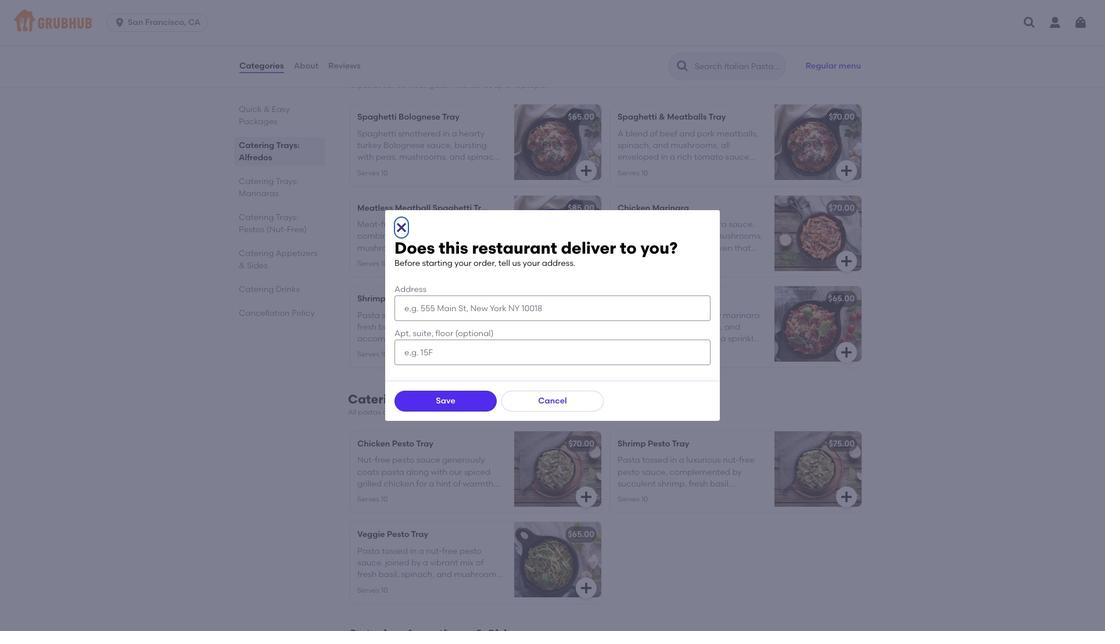 Task type: describe. For each thing, give the bounding box(es) containing it.
catering for catering trays: marinaras all pastas can be made gluten-free. serves up to 10 people.
[[348, 65, 403, 80]]

catering for catering trays: pestos (nut-free) all pastas can be made gluten-free. serves up to 10 people.
[[348, 392, 403, 407]]

tray for shrimp pesto tray
[[672, 439, 689, 449]]

$70.00 for chicken pesto tray
[[569, 439, 594, 449]]

catering trays: marinaras all pastas can be made gluten-free. serves up to 10 people.
[[348, 65, 547, 90]]

10 for chicken marinara
[[641, 260, 648, 268]]

reviews button
[[328, 45, 361, 87]]

free. inside catering trays: marinaras all pastas can be made gluten-free. serves up to 10 people.
[[454, 81, 469, 90]]

(nut- for catering trays: pestos (nut-free) all pastas can be made gluten-free. serves up to 10 people.
[[488, 392, 521, 407]]

categories
[[239, 61, 284, 71]]

1 horizontal spatial spaghetti
[[433, 203, 472, 213]]

gluten- inside catering trays: marinaras all pastas can be made gluten-free. serves up to 10 people.
[[429, 81, 454, 90]]

be inside catering trays: marinaras all pastas can be made gluten-free. serves up to 10 people.
[[397, 81, 406, 90]]

can inside catering trays: pestos (nut-free) all pastas can be made gluten-free. serves up to 10 people.
[[383, 408, 396, 416]]

veggie pesto tray image
[[514, 523, 601, 598]]

catering for catering trays: marinaras
[[239, 177, 274, 187]]

pesto for chicken
[[392, 439, 414, 449]]

shrimp marinara image
[[514, 287, 601, 362]]

2 your from the left
[[523, 259, 540, 269]]

address
[[395, 285, 427, 294]]

$65.00 for veggie marinara tray
[[828, 294, 855, 304]]

serves for chicken pesto tray
[[357, 496, 379, 504]]

main navigation navigation
[[0, 0, 1105, 45]]

spaghetti for spaghetti bolognese tray
[[357, 112, 397, 122]]

free. inside catering trays: pestos (nut-free) all pastas can be made gluten-free. serves up to 10 people.
[[454, 408, 469, 416]]

does this restaurant deliver to you? before starting your order, tell us your address.
[[395, 238, 678, 269]]

catering appetizers & sides
[[239, 249, 318, 271]]

spaghetti bolognese tray
[[357, 112, 459, 122]]

pastas inside catering trays: marinaras all pastas can be made gluten-free. serves up to 10 people.
[[358, 81, 381, 90]]

address.
[[542, 259, 576, 269]]

10 inside catering trays: marinaras all pastas can be made gluten-free. serves up to 10 people.
[[513, 81, 520, 90]]

francisco,
[[145, 17, 186, 27]]

veggie for veggie marinara tray
[[618, 294, 645, 304]]

trays: for catering trays: pestos (nut-free) all pastas can be made gluten-free. serves up to 10 people.
[[405, 392, 442, 407]]

(optional)
[[455, 329, 494, 339]]

shrimp for shrimp pesto tray
[[618, 439, 646, 449]]

appetizers
[[276, 249, 318, 259]]

quick
[[239, 105, 262, 114]]

serves for spaghetti & meatballs tray
[[618, 169, 640, 177]]

regular menu
[[806, 61, 861, 71]]

regular menu button
[[800, 53, 866, 79]]

you?
[[641, 238, 678, 258]]

before
[[395, 259, 420, 269]]

bolognese
[[399, 112, 440, 122]]

svg image for veggie marinara tray
[[840, 346, 854, 359]]

marinara for chicken
[[652, 203, 689, 213]]

serves for meatless meatball spaghetti tray
[[357, 260, 379, 268]]

this
[[439, 238, 468, 258]]

catering trays: marinaras
[[239, 177, 298, 199]]

does
[[395, 238, 435, 258]]

suite,
[[413, 329, 434, 339]]

people. inside catering trays: marinaras all pastas can be made gluten-free. serves up to 10 people.
[[522, 81, 547, 90]]

chicken for chicken marinara
[[618, 203, 650, 213]]

shrimp pesto tray
[[618, 439, 689, 449]]

chicken pesto tray
[[357, 439, 433, 449]]

serves 10 for veggie pesto tray
[[357, 587, 388, 595]]

10 for shrimp marinara
[[381, 351, 388, 359]]

up inside catering trays: marinaras all pastas can be made gluten-free. serves up to 10 people.
[[494, 81, 503, 90]]

tray for spaghetti bolognese tray
[[442, 112, 459, 122]]

spaghetti & meatballs tray image
[[775, 105, 862, 180]]

san francisco, ca
[[128, 17, 201, 27]]

trays: for catering trays: marinaras
[[276, 177, 298, 187]]

catering for catering appetizers & sides
[[239, 249, 274, 259]]

svg image for shrimp pesto tray
[[840, 491, 854, 505]]

easy
[[272, 105, 290, 114]]

svg image for chicken marinara
[[840, 255, 854, 269]]

serves 10 for spaghetti bolognese tray
[[357, 169, 388, 177]]

10 inside catering trays: pestos (nut-free) all pastas can be made gluten-free. serves up to 10 people.
[[513, 408, 520, 416]]

shrimp for shrimp marinara
[[357, 294, 386, 304]]

sides
[[247, 261, 268, 271]]

gluten- inside catering trays: pestos (nut-free) all pastas can be made gluten-free. serves up to 10 people.
[[429, 408, 454, 416]]

san francisco, ca button
[[106, 13, 213, 32]]

svg image inside main navigation navigation
[[1074, 16, 1088, 30]]

serves 10 for spaghetti & meatballs tray
[[618, 169, 648, 177]]

about
[[294, 61, 318, 71]]

catering trays: pestos (nut-free)
[[239, 213, 307, 235]]

& inside the catering appetizers & sides
[[239, 261, 245, 271]]

chicken marinara image
[[775, 196, 862, 271]]

san
[[128, 17, 143, 27]]

veggie marinara tray image
[[775, 287, 862, 362]]

catering trays: pestos (nut-free) all pastas can be made gluten-free. serves up to 10 people.
[[348, 392, 552, 416]]

marinara for shrimp
[[388, 294, 424, 304]]

$70.00 for spaghetti & meatballs tray
[[829, 112, 855, 122]]

serves 10 for chicken pesto tray
[[357, 496, 388, 504]]

alfredos
[[239, 153, 272, 163]]

trays: for catering trays: marinaras all pastas can be made gluten-free. serves up to 10 people.
[[405, 65, 442, 80]]

serves for chicken marinara
[[618, 260, 640, 268]]

veggie marinara tray
[[618, 294, 703, 304]]

cancellation
[[239, 309, 290, 318]]



Task type: locate. For each thing, give the bounding box(es) containing it.
pastas down reviews
[[358, 81, 381, 90]]

menu
[[839, 61, 861, 71]]

save button
[[395, 391, 497, 412]]

trays: down the easy
[[276, 141, 300, 150]]

0 vertical spatial pestos
[[239, 225, 264, 235]]

people. inside catering trays: pestos (nut-free) all pastas can be made gluten-free. serves up to 10 people.
[[522, 408, 547, 416]]

2 horizontal spatial spaghetti
[[618, 112, 657, 122]]

all inside catering trays: marinaras all pastas can be made gluten-free. serves up to 10 people.
[[348, 81, 356, 90]]

catering for catering drinks
[[239, 285, 274, 295]]

pesto for veggie
[[387, 530, 409, 540]]

us
[[512, 259, 521, 269]]

catering for catering trays: pestos (nut-free)
[[239, 213, 274, 223]]

1 vertical spatial be
[[397, 408, 406, 416]]

pastas
[[358, 81, 381, 90], [358, 408, 381, 416]]

deliver
[[561, 238, 616, 258]]

1 horizontal spatial free)
[[521, 392, 552, 407]]

can
[[383, 81, 396, 90], [383, 408, 396, 416]]

catering inside catering trays: marinaras
[[239, 177, 274, 187]]

0 horizontal spatial (nut-
[[266, 225, 287, 235]]

(nut-
[[266, 225, 287, 235], [488, 392, 521, 407]]

10 for spaghetti bolognese tray
[[381, 169, 388, 177]]

2 can from the top
[[383, 408, 396, 416]]

marinaras for catering trays: marinaras all pastas can be made gluten-free. serves up to 10 people.
[[445, 65, 507, 80]]

spaghetti & meatballs tray
[[618, 112, 726, 122]]

all inside catering trays: pestos (nut-free) all pastas can be made gluten-free. serves up to 10 people.
[[348, 408, 356, 416]]

to
[[505, 81, 512, 90], [620, 238, 637, 258], [505, 408, 512, 416]]

floor
[[436, 329, 453, 339]]

$75.00 for shrimp pesto tray
[[829, 439, 855, 449]]

0 vertical spatial free)
[[287, 225, 307, 235]]

(nut- for catering trays: pestos (nut-free)
[[266, 225, 287, 235]]

up inside catering trays: pestos (nut-free) all pastas can be made gluten-free. serves up to 10 people.
[[494, 408, 503, 416]]

trays:
[[405, 65, 442, 80], [276, 141, 300, 150], [276, 177, 298, 187], [276, 213, 298, 223], [405, 392, 442, 407]]

save
[[436, 396, 455, 406]]

free.
[[454, 81, 469, 90], [454, 408, 469, 416]]

1 horizontal spatial svg image
[[579, 164, 593, 178]]

2 people. from the top
[[522, 408, 547, 416]]

serves 10 for meatless meatball spaghetti tray
[[357, 260, 388, 268]]

pesto for shrimp
[[648, 439, 670, 449]]

pesto
[[392, 439, 414, 449], [648, 439, 670, 449], [387, 530, 409, 540]]

free)
[[287, 225, 307, 235], [521, 392, 552, 407]]

svg image for spaghetti & meatballs tray
[[840, 164, 854, 178]]

tray for veggie pesto tray
[[411, 530, 428, 540]]

pestos for catering trays: pestos (nut-free)
[[239, 225, 264, 235]]

serves 10 for shrimp marinara
[[357, 351, 388, 359]]

spaghetti bolognese tray image
[[514, 105, 601, 180]]

made inside catering trays: marinaras all pastas can be made gluten-free. serves up to 10 people.
[[408, 81, 428, 90]]

0 horizontal spatial veggie
[[357, 530, 385, 540]]

about button
[[293, 45, 319, 87]]

catering inside the catering appetizers & sides
[[239, 249, 274, 259]]

2 vertical spatial $70.00
[[569, 439, 594, 449]]

catering inside the catering trays: alfredos
[[239, 141, 274, 150]]

catering down alfredos on the left top of the page
[[239, 177, 274, 187]]

free) down the e,g. 15f search box
[[521, 392, 552, 407]]

2 all from the top
[[348, 408, 356, 416]]

0 horizontal spatial your
[[455, 259, 472, 269]]

pestos inside 'catering trays: pestos (nut-free)'
[[239, 225, 264, 235]]

10 for spaghetti & meatballs tray
[[641, 169, 648, 177]]

2 gluten- from the top
[[429, 408, 454, 416]]

$85.00
[[568, 203, 594, 213]]

2 free. from the top
[[454, 408, 469, 416]]

10
[[513, 81, 520, 90], [381, 169, 388, 177], [641, 169, 648, 177], [381, 260, 388, 268], [641, 260, 648, 268], [381, 351, 388, 359], [513, 408, 520, 416], [381, 496, 388, 504], [641, 496, 648, 504], [381, 587, 388, 595]]

trays: inside catering trays: pestos (nut-free) all pastas can be made gluten-free. serves up to 10 people.
[[405, 392, 442, 407]]

1 vertical spatial svg image
[[579, 164, 593, 178]]

shrimp pesto tray image
[[775, 432, 862, 507]]

free) inside catering trays: pestos (nut-free) all pastas can be made gluten-free. serves up to 10 people.
[[521, 392, 552, 407]]

veggie pesto tray
[[357, 530, 428, 540]]

0 vertical spatial chicken
[[618, 203, 650, 213]]

marinaras
[[445, 65, 507, 80], [239, 189, 279, 199]]

1 people. from the top
[[522, 81, 547, 90]]

1 vertical spatial up
[[494, 408, 503, 416]]

catering up spaghetti bolognese tray
[[348, 65, 403, 80]]

0 vertical spatial (nut-
[[266, 225, 287, 235]]

1 vertical spatial $70.00
[[829, 203, 855, 213]]

trays: inside the catering trays: alfredos
[[276, 141, 300, 150]]

apt,
[[395, 329, 411, 339]]

to inside "does this restaurant deliver to you? before starting your order, tell us your address."
[[620, 238, 637, 258]]

1 vertical spatial shrimp
[[618, 439, 646, 449]]

catering up chicken pesto tray
[[348, 392, 403, 407]]

can inside catering trays: marinaras all pastas can be made gluten-free. serves up to 10 people.
[[383, 81, 396, 90]]

chicken for chicken pesto tray
[[357, 439, 390, 449]]

chicken
[[618, 203, 650, 213], [357, 439, 390, 449]]

0 vertical spatial pastas
[[358, 81, 381, 90]]

e,g. 555 Main St, New York NY 10018 search field
[[395, 296, 711, 321]]

catering inside 'catering trays: pestos (nut-free)'
[[239, 213, 274, 223]]

& left sides
[[239, 261, 245, 271]]

1 pastas from the top
[[358, 81, 381, 90]]

order,
[[474, 259, 496, 269]]

be up spaghetti bolognese tray
[[397, 81, 406, 90]]

1 horizontal spatial your
[[523, 259, 540, 269]]

trays: up chicken pesto tray
[[405, 392, 442, 407]]

catering inside catering trays: marinaras all pastas can be made gluten-free. serves up to 10 people.
[[348, 65, 403, 80]]

trays: inside catering trays: marinaras all pastas can be made gluten-free. serves up to 10 people.
[[405, 65, 442, 80]]

svg image inside 'san francisco, ca' button
[[114, 17, 126, 28]]

& left the easy
[[264, 105, 270, 114]]

spaghetti left meatballs on the right top of page
[[618, 112, 657, 122]]

0 vertical spatial $75.00
[[569, 294, 594, 304]]

2 horizontal spatial svg image
[[1074, 16, 1088, 30]]

0 vertical spatial marinaras
[[445, 65, 507, 80]]

& inside quick & easy packages
[[264, 105, 270, 114]]

& for quick
[[264, 105, 270, 114]]

serves 10
[[357, 169, 388, 177], [618, 169, 648, 177], [357, 260, 388, 268], [618, 260, 648, 268], [357, 351, 388, 359], [357, 496, 388, 504], [618, 496, 648, 504], [357, 587, 388, 595]]

& left meatballs on the right top of page
[[659, 112, 665, 122]]

0 horizontal spatial free)
[[287, 225, 307, 235]]

2 up from the top
[[494, 408, 503, 416]]

starting
[[422, 259, 453, 269]]

serves inside catering trays: marinaras all pastas can be made gluten-free. serves up to 10 people.
[[470, 81, 492, 90]]

reviews
[[328, 61, 361, 71]]

trays: for catering trays: alfredos
[[276, 141, 300, 150]]

all
[[348, 81, 356, 90], [348, 408, 356, 416]]

trays: up bolognese
[[405, 65, 442, 80]]

be
[[397, 81, 406, 90], [397, 408, 406, 416]]

0 vertical spatial svg image
[[1074, 16, 1088, 30]]

0 vertical spatial all
[[348, 81, 356, 90]]

0 vertical spatial made
[[408, 81, 428, 90]]

1 vertical spatial pastas
[[358, 408, 381, 416]]

pestos
[[239, 225, 264, 235], [445, 392, 485, 407]]

catering down catering trays: marinaras
[[239, 213, 274, 223]]

0 horizontal spatial chicken
[[357, 439, 390, 449]]

shrimp marinara
[[357, 294, 424, 304]]

spaghetti for spaghetti & meatballs tray
[[618, 112, 657, 122]]

free) inside 'catering trays: pestos (nut-free)'
[[287, 225, 307, 235]]

gluten- down save
[[429, 408, 454, 416]]

catering trays: alfredos
[[239, 141, 300, 163]]

1 horizontal spatial marinaras
[[445, 65, 507, 80]]

meatless meatball spaghetti tray image
[[514, 196, 601, 271]]

catering drinks
[[239, 285, 300, 295]]

tray for chicken pesto tray
[[416, 439, 433, 449]]

svg image for veggie pesto tray
[[579, 582, 593, 595]]

catering inside catering trays: pestos (nut-free) all pastas can be made gluten-free. serves up to 10 people.
[[348, 392, 403, 407]]

&
[[264, 105, 270, 114], [659, 112, 665, 122], [239, 261, 245, 271]]

1 vertical spatial veggie
[[357, 530, 385, 540]]

1 vertical spatial gluten-
[[429, 408, 454, 416]]

gluten- up bolognese
[[429, 81, 454, 90]]

1 vertical spatial (nut-
[[488, 392, 521, 407]]

marinara up apt, at the bottom of page
[[388, 294, 424, 304]]

10 for shrimp pesto tray
[[641, 496, 648, 504]]

0 vertical spatial people.
[[522, 81, 547, 90]]

to inside catering trays: marinaras all pastas can be made gluten-free. serves up to 10 people.
[[505, 81, 512, 90]]

0 vertical spatial can
[[383, 81, 396, 90]]

1 vertical spatial to
[[620, 238, 637, 258]]

1 gluten- from the top
[[429, 81, 454, 90]]

0 vertical spatial be
[[397, 81, 406, 90]]

packages
[[239, 117, 278, 127]]

10 for chicken pesto tray
[[381, 496, 388, 504]]

meatball
[[395, 203, 431, 213]]

0 vertical spatial $70.00
[[829, 112, 855, 122]]

0 horizontal spatial shrimp
[[357, 294, 386, 304]]

spaghetti right meatball
[[433, 203, 472, 213]]

serves 10 for shrimp pesto tray
[[618, 496, 648, 504]]

$65.00
[[568, 112, 594, 122], [828, 294, 855, 304], [568, 530, 594, 540]]

svg image for chicken pesto tray
[[579, 491, 593, 505]]

marinara for veggie
[[647, 294, 684, 304]]

1 vertical spatial can
[[383, 408, 396, 416]]

tray for veggie marinara tray
[[686, 294, 703, 304]]

be up chicken pesto tray
[[397, 408, 406, 416]]

0 vertical spatial veggie
[[618, 294, 645, 304]]

0 vertical spatial shrimp
[[357, 294, 386, 304]]

catering for catering trays: alfredos
[[239, 141, 274, 150]]

0 vertical spatial gluten-
[[429, 81, 454, 90]]

$65.00 for veggie pesto tray
[[568, 530, 594, 540]]

free) for catering trays: pestos (nut-free)
[[287, 225, 307, 235]]

$70.00 for chicken marinara
[[829, 203, 855, 213]]

pestos for catering trays: pestos (nut-free) all pastas can be made gluten-free. serves up to 10 people.
[[445, 392, 485, 407]]

marinara
[[652, 203, 689, 213], [388, 294, 424, 304], [647, 294, 684, 304]]

ca
[[188, 17, 201, 27]]

free) up appetizers
[[287, 225, 307, 235]]

serves inside catering trays: pestos (nut-free) all pastas can be made gluten-free. serves up to 10 people.
[[470, 408, 492, 416]]

svg image
[[1023, 16, 1037, 30], [114, 17, 126, 28], [840, 164, 854, 178], [840, 255, 854, 269], [840, 346, 854, 359], [579, 491, 593, 505], [840, 491, 854, 505], [579, 582, 593, 595]]

Search Italian Pasta Kitchen search field
[[693, 61, 782, 72]]

made up chicken pesto tray
[[408, 408, 428, 416]]

marinaras inside catering trays: marinaras all pastas can be made gluten-free. serves up to 10 people.
[[445, 65, 507, 80]]

0 vertical spatial to
[[505, 81, 512, 90]]

2 vertical spatial svg image
[[395, 221, 408, 235]]

cancel
[[538, 396, 567, 406]]

1 vertical spatial chicken
[[357, 439, 390, 449]]

2 made from the top
[[408, 408, 428, 416]]

catering up alfredos on the left top of the page
[[239, 141, 274, 150]]

your right us
[[523, 259, 540, 269]]

1 vertical spatial free)
[[521, 392, 552, 407]]

drinks
[[276, 285, 300, 295]]

catering up sides
[[239, 249, 274, 259]]

tell
[[498, 259, 510, 269]]

1 horizontal spatial (nut-
[[488, 392, 521, 407]]

serves for shrimp pesto tray
[[618, 496, 640, 504]]

2 be from the top
[[397, 408, 406, 416]]

1 horizontal spatial &
[[264, 105, 270, 114]]

10 for meatless meatball spaghetti tray
[[381, 260, 388, 268]]

1 up from the top
[[494, 81, 503, 90]]

1 vertical spatial pestos
[[445, 392, 485, 407]]

e,g. 15F search field
[[395, 340, 711, 366]]

meatballs
[[667, 112, 707, 122]]

cancel button
[[501, 391, 604, 412]]

serves for spaghetti bolognese tray
[[357, 169, 379, 177]]

1 horizontal spatial chicken
[[618, 203, 650, 213]]

catering
[[348, 65, 403, 80], [239, 141, 274, 150], [239, 177, 274, 187], [239, 213, 274, 223], [239, 249, 274, 259], [239, 285, 274, 295], [348, 392, 403, 407]]

(nut- up the catering appetizers & sides
[[266, 225, 287, 235]]

restaurant
[[472, 238, 557, 258]]

meatless meatball spaghetti tray
[[357, 203, 491, 213]]

trays: down the catering trays: alfredos
[[276, 177, 298, 187]]

pastas inside catering trays: pestos (nut-free) all pastas can be made gluten-free. serves up to 10 people.
[[358, 408, 381, 416]]

(nut- inside catering trays: pestos (nut-free) all pastas can be made gluten-free. serves up to 10 people.
[[488, 392, 521, 407]]

1 be from the top
[[397, 81, 406, 90]]

$75.00 for shrimp marinara
[[569, 294, 594, 304]]

1 horizontal spatial veggie
[[618, 294, 645, 304]]

made inside catering trays: pestos (nut-free) all pastas can be made gluten-free. serves up to 10 people.
[[408, 408, 428, 416]]

catering down sides
[[239, 285, 274, 295]]

2 vertical spatial to
[[505, 408, 512, 416]]

0 horizontal spatial &
[[239, 261, 245, 271]]

search icon image
[[676, 59, 690, 73]]

spaghetti
[[357, 112, 397, 122], [618, 112, 657, 122], [433, 203, 472, 213]]

meatless
[[357, 203, 393, 213]]

tray
[[442, 112, 459, 122], [709, 112, 726, 122], [474, 203, 491, 213], [686, 294, 703, 304], [416, 439, 433, 449], [672, 439, 689, 449], [411, 530, 428, 540]]

gluten-
[[429, 81, 454, 90], [429, 408, 454, 416]]

serves for shrimp marinara
[[357, 351, 379, 359]]

people.
[[522, 81, 547, 90], [522, 408, 547, 416]]

up
[[494, 81, 503, 90], [494, 408, 503, 416]]

1 made from the top
[[408, 81, 428, 90]]

pastas up chicken pesto tray
[[358, 408, 381, 416]]

(nut- inside 'catering trays: pestos (nut-free)'
[[266, 225, 287, 235]]

2 vertical spatial $65.00
[[568, 530, 594, 540]]

1 vertical spatial $75.00
[[829, 439, 855, 449]]

1 vertical spatial free.
[[454, 408, 469, 416]]

1 all from the top
[[348, 81, 356, 90]]

1 vertical spatial people.
[[522, 408, 547, 416]]

serves 10 for chicken marinara
[[618, 260, 648, 268]]

1 vertical spatial $65.00
[[828, 294, 855, 304]]

1 vertical spatial marinaras
[[239, 189, 279, 199]]

1 horizontal spatial shrimp
[[618, 439, 646, 449]]

svg image
[[1074, 16, 1088, 30], [579, 164, 593, 178], [395, 221, 408, 235]]

marinaras inside catering trays: marinaras
[[239, 189, 279, 199]]

serves
[[470, 81, 492, 90], [357, 169, 379, 177], [618, 169, 640, 177], [357, 260, 379, 268], [618, 260, 640, 268], [357, 351, 379, 359], [470, 408, 492, 416], [357, 496, 379, 504], [618, 496, 640, 504], [357, 587, 379, 595]]

regular
[[806, 61, 837, 71]]

1 vertical spatial made
[[408, 408, 428, 416]]

shrimp
[[357, 294, 386, 304], [618, 439, 646, 449]]

policy
[[292, 309, 315, 318]]

veggie for veggie pesto tray
[[357, 530, 385, 540]]

$70.00
[[829, 112, 855, 122], [829, 203, 855, 213], [569, 439, 594, 449]]

0 horizontal spatial $75.00
[[569, 294, 594, 304]]

& for spaghetti
[[659, 112, 665, 122]]

trays: inside catering trays: marinaras
[[276, 177, 298, 187]]

made
[[408, 81, 428, 90], [408, 408, 428, 416]]

quick & easy packages
[[239, 105, 290, 127]]

serves for veggie pesto tray
[[357, 587, 379, 595]]

can up chicken pesto tray
[[383, 408, 396, 416]]

2 pastas from the top
[[358, 408, 381, 416]]

your
[[455, 259, 472, 269], [523, 259, 540, 269]]

0 vertical spatial free.
[[454, 81, 469, 90]]

$75.00
[[569, 294, 594, 304], [829, 439, 855, 449]]

marinara up you?
[[652, 203, 689, 213]]

trays: for catering trays: pestos (nut-free)
[[276, 213, 298, 223]]

to inside catering trays: pestos (nut-free) all pastas can be made gluten-free. serves up to 10 people.
[[505, 408, 512, 416]]

spaghetti left bolognese
[[357, 112, 397, 122]]

veggie
[[618, 294, 645, 304], [357, 530, 385, 540]]

0 horizontal spatial marinaras
[[239, 189, 279, 199]]

$65.00 for spaghetti bolognese tray
[[568, 112, 594, 122]]

1 horizontal spatial pestos
[[445, 392, 485, 407]]

0 horizontal spatial svg image
[[395, 221, 408, 235]]

chicken marinara
[[618, 203, 689, 213]]

(nut- left cancel
[[488, 392, 521, 407]]

cancellation policy
[[239, 309, 315, 318]]

1 can from the top
[[383, 81, 396, 90]]

categories button
[[239, 45, 285, 87]]

2 horizontal spatial &
[[659, 112, 665, 122]]

0 horizontal spatial pestos
[[239, 225, 264, 235]]

1 horizontal spatial $75.00
[[829, 439, 855, 449]]

be inside catering trays: pestos (nut-free) all pastas can be made gluten-free. serves up to 10 people.
[[397, 408, 406, 416]]

marinaras for catering trays: marinaras
[[239, 189, 279, 199]]

pestos inside catering trays: pestos (nut-free) all pastas can be made gluten-free. serves up to 10 people.
[[445, 392, 485, 407]]

10 for veggie pesto tray
[[381, 587, 388, 595]]

chicken pesto tray image
[[514, 432, 601, 507]]

can up spaghetti bolognese tray
[[383, 81, 396, 90]]

marinara down you?
[[647, 294, 684, 304]]

apt, suite, floor (optional)
[[395, 329, 494, 339]]

1 your from the left
[[455, 259, 472, 269]]

made up bolognese
[[408, 81, 428, 90]]

0 vertical spatial $65.00
[[568, 112, 594, 122]]

free) for catering trays: pestos (nut-free) all pastas can be made gluten-free. serves up to 10 people.
[[521, 392, 552, 407]]

trays: down catering trays: marinaras
[[276, 213, 298, 223]]

0 horizontal spatial spaghetti
[[357, 112, 397, 122]]

trays: inside 'catering trays: pestos (nut-free)'
[[276, 213, 298, 223]]

1 vertical spatial all
[[348, 408, 356, 416]]

your down 'this'
[[455, 259, 472, 269]]

1 free. from the top
[[454, 81, 469, 90]]

0 vertical spatial up
[[494, 81, 503, 90]]



Task type: vqa. For each thing, say whether or not it's contained in the screenshot.
8116 at the bottom
no



